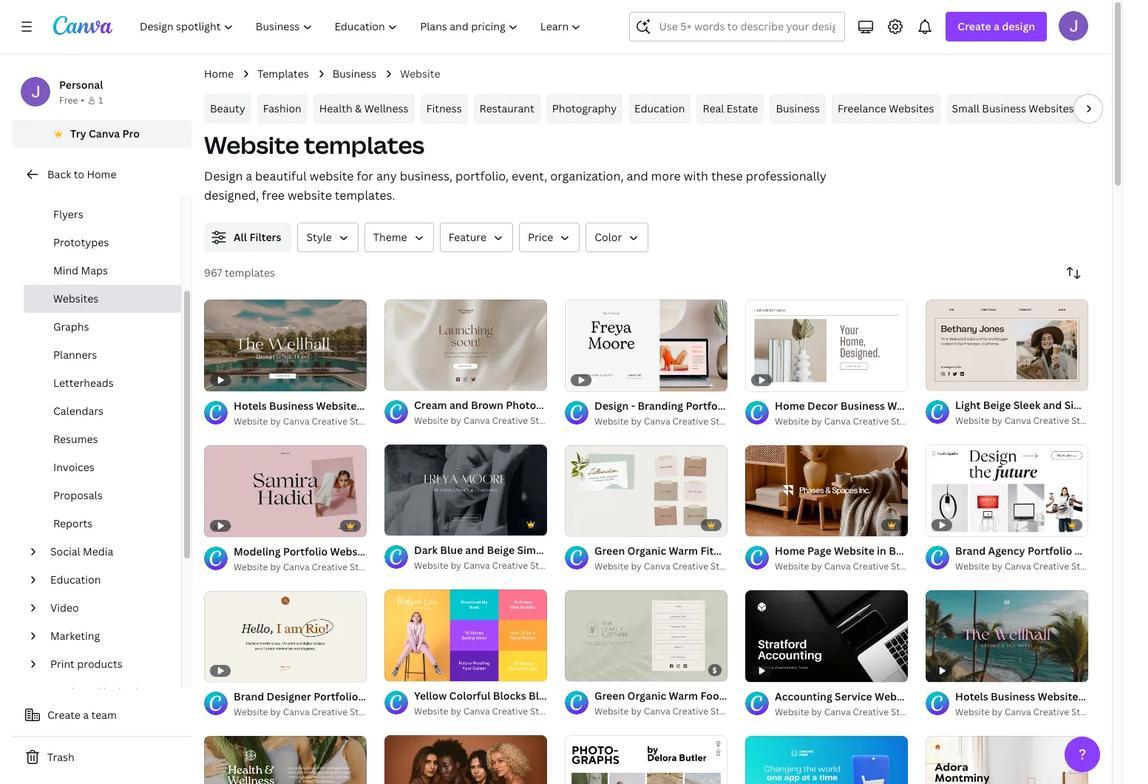 Task type: vqa. For each thing, say whether or not it's contained in the screenshot.
Jacob Simon Image
yes



Task type: locate. For each thing, give the bounding box(es) containing it.
cards and invitations link
[[44, 678, 172, 706]]

0 horizontal spatial link
[[591, 688, 611, 702]]

education left real
[[635, 101, 685, 115]]

create for create a team
[[47, 708, 81, 722]]

small business websites link
[[946, 94, 1080, 124]]

1 horizontal spatial cards
[[100, 179, 129, 193]]

canva
[[89, 126, 120, 141], [464, 414, 490, 427], [1005, 414, 1032, 427], [283, 415, 310, 427], [644, 415, 671, 427], [825, 415, 851, 427], [464, 559, 490, 572], [644, 560, 671, 572], [825, 560, 851, 572], [1005, 560, 1032, 572], [283, 560, 310, 573], [464, 705, 490, 717], [644, 705, 671, 718], [825, 705, 851, 718], [1005, 705, 1032, 718], [283, 706, 310, 718]]

theme button
[[365, 223, 434, 252]]

warm
[[669, 544, 698, 558]]

1 for 1
[[98, 94, 103, 107]]

1 horizontal spatial templates
[[304, 129, 425, 161]]

0 horizontal spatial bio-
[[570, 688, 591, 702]]

1 vertical spatial link
[[591, 688, 611, 702]]

bio- inside yellow colorful blocks blogger bio-link website website by canva creative studio
[[570, 688, 591, 702]]

1 vertical spatial and
[[82, 685, 101, 699]]

cards
[[100, 179, 129, 193], [50, 685, 79, 699]]

0 vertical spatial and
[[627, 168, 648, 184]]

0 horizontal spatial websites
[[53, 291, 99, 305]]

templates down all filters button
[[225, 266, 275, 280]]

0 vertical spatial business link
[[333, 66, 377, 82]]

beautiful
[[255, 168, 307, 184]]

templates
[[304, 129, 425, 161], [225, 266, 275, 280]]

1 horizontal spatial a
[[246, 168, 252, 184]]

templates up for
[[304, 129, 425, 161]]

1 horizontal spatial 1
[[395, 519, 399, 529]]

0 horizontal spatial and
[[82, 685, 101, 699]]

trash link
[[12, 743, 192, 772]]

websites right freelance
[[889, 101, 935, 115]]

fitness right warm
[[701, 544, 737, 558]]

1 for 1 of 5
[[395, 519, 399, 529]]

1 of 5 link
[[385, 444, 547, 536]]

0 horizontal spatial a
[[83, 708, 89, 722]]

1 vertical spatial create
[[47, 708, 81, 722]]

resumes link
[[24, 425, 181, 453]]

link down 1 of 7
[[760, 544, 781, 558]]

feature button
[[440, 223, 513, 252]]

maps
[[81, 263, 108, 277]]

create inside create a design dropdown button
[[958, 19, 992, 33]]

create left design
[[958, 19, 992, 33]]

design
[[204, 168, 243, 184]]

canva inside green organic warm fitness bio-link website website by canva creative studio
[[644, 560, 671, 572]]

a left team on the bottom left of page
[[83, 708, 89, 722]]

0 vertical spatial a
[[994, 19, 1000, 33]]

0 horizontal spatial 1
[[98, 94, 103, 107]]

restaurant
[[480, 101, 535, 115]]

websites left the law
[[1029, 101, 1074, 115]]

blocks
[[493, 688, 526, 702]]

a inside website templates design a beautiful website for any business, portfolio, event, organization, and more with these professionally designed, free website templates.
[[246, 168, 252, 184]]

professionally
[[746, 168, 827, 184]]

website
[[400, 67, 440, 81], [204, 129, 299, 161], [414, 414, 449, 427], [956, 414, 990, 427], [234, 415, 268, 427], [595, 415, 629, 427], [775, 415, 810, 427], [783, 544, 824, 558], [414, 559, 449, 572], [595, 560, 629, 572], [775, 560, 810, 572], [956, 560, 990, 572], [234, 560, 268, 573], [614, 688, 655, 702], [414, 705, 449, 717], [595, 705, 629, 718], [775, 705, 810, 718], [956, 705, 990, 718], [234, 706, 268, 718]]

1 horizontal spatial education link
[[629, 94, 691, 124]]

proposals link
[[24, 482, 181, 510]]

1 horizontal spatial and
[[627, 168, 648, 184]]

1 vertical spatial education
[[50, 573, 101, 587]]

0 vertical spatial bio-
[[739, 544, 760, 558]]

business
[[333, 67, 377, 81], [776, 101, 820, 115], [983, 101, 1027, 115], [53, 179, 97, 193]]

education link left real
[[629, 94, 691, 124]]

wellness
[[365, 101, 409, 115]]

with
[[684, 168, 709, 184]]

education down the social media
[[50, 573, 101, 587]]

a left design
[[994, 19, 1000, 33]]

free
[[262, 187, 285, 203]]

color button
[[586, 223, 649, 252]]

0 vertical spatial home
[[204, 67, 234, 81]]

and left more
[[627, 168, 648, 184]]

0 horizontal spatial of
[[402, 519, 412, 529]]

try
[[70, 126, 86, 141]]

print products link
[[44, 650, 172, 678]]

by inside green organic warm fitness bio-link website website by canva creative studio
[[631, 560, 642, 572]]

white and orange simple light real estate portfolio & resume website image
[[926, 736, 1089, 784]]

1 horizontal spatial link
[[760, 544, 781, 558]]

cards down print
[[50, 685, 79, 699]]

0 horizontal spatial home
[[87, 167, 116, 181]]

flyers link
[[24, 200, 181, 229]]

website left for
[[310, 168, 354, 184]]

2 vertical spatial a
[[83, 708, 89, 722]]

link right the blogger
[[591, 688, 611, 702]]

1 horizontal spatial create
[[958, 19, 992, 33]]

a
[[994, 19, 1000, 33], [246, 168, 252, 184], [83, 708, 89, 722]]

color
[[595, 230, 622, 244]]

1 horizontal spatial home
[[204, 67, 234, 81]]

studio inside yellow colorful blocks blogger bio-link website website by canva creative studio
[[530, 705, 558, 717]]

yellow colorful blocks blogger bio-link website image
[[385, 590, 547, 681]]

1 right •
[[98, 94, 103, 107]]

0 horizontal spatial templates
[[225, 266, 275, 280]]

yellow colorful blocks blogger bio-link website link
[[414, 688, 655, 704]]

1 left 7
[[756, 519, 760, 530]]

website
[[310, 168, 354, 184], [288, 187, 332, 203]]

create a team
[[47, 708, 117, 722]]

of left 5
[[402, 519, 412, 529]]

cards and invitations
[[50, 685, 156, 699]]

1 horizontal spatial of
[[762, 519, 773, 530]]

bio- for fitness
[[739, 544, 760, 558]]

education link down media
[[44, 566, 172, 594]]

1 of 7 link
[[746, 445, 908, 536]]

jacob simon image
[[1059, 11, 1089, 41]]

0 vertical spatial link
[[760, 544, 781, 558]]

designed,
[[204, 187, 259, 203]]

create for create a design
[[958, 19, 992, 33]]

any
[[376, 168, 397, 184]]

1 vertical spatial education link
[[44, 566, 172, 594]]

1 of from the left
[[402, 519, 412, 529]]

0 horizontal spatial create
[[47, 708, 81, 722]]

templates for 967
[[225, 266, 275, 280]]

letterheads
[[53, 376, 114, 390]]

portfolio,
[[456, 168, 509, 184]]

1 vertical spatial home
[[87, 167, 116, 181]]

link inside yellow colorful blocks blogger bio-link website website by canva creative studio
[[591, 688, 611, 702]]

1 vertical spatial fitness
[[701, 544, 737, 558]]

health & wellness
[[319, 101, 409, 115]]

templates inside website templates design a beautiful website for any business, portfolio, event, organization, and more with these professionally designed, free website templates.
[[304, 129, 425, 161]]

fitness
[[426, 101, 462, 115], [701, 544, 737, 558]]

0 horizontal spatial fitness
[[426, 101, 462, 115]]

1 horizontal spatial education
[[635, 101, 685, 115]]

None search field
[[630, 12, 846, 41]]

of left 7
[[762, 519, 773, 530]]

business link right estate
[[770, 94, 826, 124]]

studio
[[530, 414, 558, 427], [1072, 414, 1100, 427], [350, 415, 378, 427], [711, 415, 739, 427], [891, 415, 919, 427], [530, 559, 558, 572], [711, 560, 739, 572], [891, 560, 919, 572], [1072, 560, 1100, 572], [350, 560, 378, 573], [530, 705, 558, 717], [711, 705, 739, 718], [891, 705, 919, 718], [1072, 705, 1100, 718], [350, 706, 378, 718]]

7
[[776, 519, 780, 530]]

home up beauty
[[204, 67, 234, 81]]

websites down mind maps
[[53, 291, 99, 305]]

0 vertical spatial education
[[635, 101, 685, 115]]

website down beautiful
[[288, 187, 332, 203]]

planners link
[[24, 341, 181, 369]]

yellow colorful blocks blogger bio-link website website by canva creative studio
[[414, 688, 655, 717]]

a inside create a design dropdown button
[[994, 19, 1000, 33]]

0 vertical spatial templates
[[304, 129, 425, 161]]

cream and brown photographic beauty site launch website image
[[385, 299, 547, 391]]

video link
[[44, 594, 172, 622]]

link for fitness
[[760, 544, 781, 558]]

1 vertical spatial business link
[[770, 94, 826, 124]]

small
[[952, 101, 980, 115]]

freelance websites link
[[832, 94, 940, 124]]

0 vertical spatial cards
[[100, 179, 129, 193]]

2 horizontal spatial a
[[994, 19, 1000, 33]]

0 horizontal spatial cards
[[50, 685, 79, 699]]

2 horizontal spatial 1
[[756, 519, 760, 530]]

resumes
[[53, 432, 98, 446]]

dark blue and beige simple dark consultancy portfolio & resume website image
[[385, 444, 547, 536]]

bio- inside green organic warm fitness bio-link website website by canva creative studio
[[739, 544, 760, 558]]

home right the to
[[87, 167, 116, 181]]

bio- down 1 of 7
[[739, 544, 760, 558]]

1 vertical spatial bio-
[[570, 688, 591, 702]]

cards up flyers link
[[100, 179, 129, 193]]

bio- right the blogger
[[570, 688, 591, 702]]

canva inside button
[[89, 126, 120, 141]]

link inside green organic warm fitness bio-link website website by canva creative studio
[[760, 544, 781, 558]]

mind maps link
[[24, 257, 181, 285]]

websites
[[889, 101, 935, 115], [1029, 101, 1074, 115], [53, 291, 99, 305]]

invitations
[[103, 685, 156, 699]]

templates for website
[[304, 129, 425, 161]]

1 vertical spatial templates
[[225, 266, 275, 280]]

media
[[83, 544, 113, 558]]

law fir
[[1092, 101, 1124, 115]]

a right design at the top
[[246, 168, 252, 184]]

and up the create a team at bottom
[[82, 685, 101, 699]]

feature
[[449, 230, 487, 244]]

fitness right wellness
[[426, 101, 462, 115]]

real estate
[[703, 101, 758, 115]]

commercial event website in beige dark green simple vibrant minimalism style image
[[204, 736, 367, 784]]

fir
[[1114, 101, 1124, 115]]

0 vertical spatial fitness
[[426, 101, 462, 115]]

social media
[[50, 544, 113, 558]]

create left team on the bottom left of page
[[47, 708, 81, 722]]

0 vertical spatial create
[[958, 19, 992, 33]]

0 vertical spatial education link
[[629, 94, 691, 124]]

beauty link
[[204, 94, 251, 124]]

1 vertical spatial a
[[246, 168, 252, 184]]

website inside website templates design a beautiful website for any business, portfolio, event, organization, and more with these professionally designed, free website templates.
[[204, 129, 299, 161]]

1 of 5
[[395, 519, 420, 529]]

business link up &
[[333, 66, 377, 82]]

and
[[627, 168, 648, 184], [82, 685, 101, 699]]

try canva pro
[[70, 126, 140, 141]]

a inside create a team button
[[83, 708, 89, 722]]

2 of from the left
[[762, 519, 773, 530]]

business link
[[333, 66, 377, 82], [770, 94, 826, 124]]

&
[[355, 101, 362, 115]]

1 horizontal spatial fitness
[[701, 544, 737, 558]]

0 horizontal spatial business link
[[333, 66, 377, 82]]

1 horizontal spatial business link
[[770, 94, 826, 124]]

create inside create a team button
[[47, 708, 81, 722]]

business cards
[[53, 179, 129, 193]]

0 horizontal spatial education
[[50, 573, 101, 587]]

1 horizontal spatial bio-
[[739, 544, 760, 558]]

1
[[98, 94, 103, 107], [395, 519, 399, 529], [756, 519, 760, 530]]

1 left 5
[[395, 519, 399, 529]]



Task type: describe. For each thing, give the bounding box(es) containing it.
event,
[[512, 168, 548, 184]]

light beige sleek and simple blogger personal website image
[[926, 299, 1089, 391]]

beauty
[[210, 101, 245, 115]]

try canva pro button
[[12, 120, 192, 148]]

style
[[307, 230, 332, 244]]

style button
[[298, 223, 359, 252]]

planners
[[53, 348, 97, 362]]

social media link
[[44, 538, 172, 566]]

yellow
[[414, 688, 447, 702]]

fashion link
[[257, 94, 307, 124]]

creative inside yellow colorful blocks blogger bio-link website website by canva creative studio
[[492, 705, 528, 717]]

all filters button
[[204, 223, 292, 252]]

print
[[50, 657, 75, 671]]

and inside website templates design a beautiful website for any business, portfolio, event, organization, and more with these professionally designed, free website templates.
[[627, 168, 648, 184]]

green organic warm food and restaurant bio-link website image
[[565, 590, 728, 682]]

green
[[595, 544, 625, 558]]

home link
[[204, 66, 234, 82]]

Search search field
[[659, 13, 836, 41]]

top level navigation element
[[130, 12, 594, 41]]

website templates design a beautiful website for any business, portfolio, event, organization, and more with these professionally designed, free website templates.
[[204, 129, 827, 203]]

fashion
[[263, 101, 302, 115]]

967
[[204, 266, 222, 280]]

education for the left 'education' link
[[50, 573, 101, 587]]

more
[[651, 168, 681, 184]]

estate
[[727, 101, 758, 115]]

health & wellness link
[[313, 94, 415, 124]]

blogger
[[529, 688, 567, 702]]

create a design
[[958, 19, 1036, 33]]

organic
[[628, 544, 667, 558]]

theme
[[373, 230, 407, 244]]

personal
[[59, 78, 103, 92]]

$
[[713, 665, 718, 675]]

for
[[357, 168, 374, 184]]

flyers
[[53, 207, 83, 221]]

pro
[[122, 126, 140, 141]]

home page website in beige cream warm & modern style image
[[746, 445, 908, 536]]

1 vertical spatial cards
[[50, 685, 79, 699]]

restaurant link
[[474, 94, 540, 124]]

studio inside green organic warm fitness bio-link website website by canva creative studio
[[711, 560, 739, 572]]

templates
[[257, 67, 309, 81]]

business cards link
[[24, 172, 181, 200]]

1 horizontal spatial websites
[[889, 101, 935, 115]]

prototypes link
[[24, 229, 181, 257]]

back to home link
[[12, 160, 192, 189]]

freelance
[[838, 101, 887, 115]]

health
[[319, 101, 353, 115]]

graphs link
[[24, 313, 181, 341]]

creative inside green organic warm fitness bio-link website website by canva creative studio
[[673, 560, 709, 572]]

to
[[74, 167, 84, 181]]

free •
[[59, 94, 84, 107]]

graphs
[[53, 320, 89, 334]]

marketing link
[[44, 622, 172, 650]]

of for 7
[[762, 519, 773, 530]]

marketing
[[50, 629, 100, 643]]

price
[[528, 230, 553, 244]]

business,
[[400, 168, 453, 184]]

design
[[1002, 19, 1036, 33]]

1 for 1 of 7
[[756, 519, 760, 530]]

by inside yellow colorful blocks blogger bio-link website website by canva creative studio
[[451, 705, 461, 717]]

team
[[91, 708, 117, 722]]

law fir link
[[1086, 94, 1124, 124]]

invoices link
[[24, 453, 181, 482]]

invoices
[[53, 460, 95, 474]]

of for 5
[[402, 519, 412, 529]]

letterheads link
[[24, 369, 181, 397]]

real
[[703, 101, 724, 115]]

education for the top 'education' link
[[635, 101, 685, 115]]

mind maps
[[53, 263, 108, 277]]

calendars link
[[24, 397, 181, 425]]

a for design
[[994, 19, 1000, 33]]

967 templates
[[204, 266, 275, 280]]

canva inside yellow colorful blocks blogger bio-link website website by canva creative studio
[[464, 705, 490, 717]]

back to home
[[47, 167, 116, 181]]

2 horizontal spatial websites
[[1029, 101, 1074, 115]]

fitness inside green organic warm fitness bio-link website website by canva creative studio
[[701, 544, 737, 558]]

link for blogger
[[591, 688, 611, 702]]

filters
[[250, 230, 281, 244]]

bio- for blogger
[[570, 688, 591, 702]]

•
[[81, 94, 84, 107]]

photography link
[[546, 94, 623, 124]]

these
[[712, 168, 743, 184]]

0 vertical spatial website
[[310, 168, 354, 184]]

fitness link
[[421, 94, 468, 124]]

free
[[59, 94, 78, 107]]

a for team
[[83, 708, 89, 722]]

calendars
[[53, 404, 104, 418]]

1 vertical spatial website
[[288, 187, 332, 203]]

organization,
[[551, 168, 624, 184]]

back
[[47, 167, 71, 181]]

Sort by button
[[1059, 258, 1089, 288]]

social
[[50, 544, 80, 558]]

print products
[[50, 657, 123, 671]]

green organic warm fitness bio-link website image
[[565, 445, 728, 536]]

green organic warm fitness bio-link website link
[[595, 543, 824, 559]]

0 horizontal spatial education link
[[44, 566, 172, 594]]

proposals
[[53, 488, 103, 502]]

green organic warm fitness bio-link website website by canva creative studio
[[595, 544, 824, 572]]

photography
[[552, 101, 617, 115]]

mind
[[53, 263, 78, 277]]



